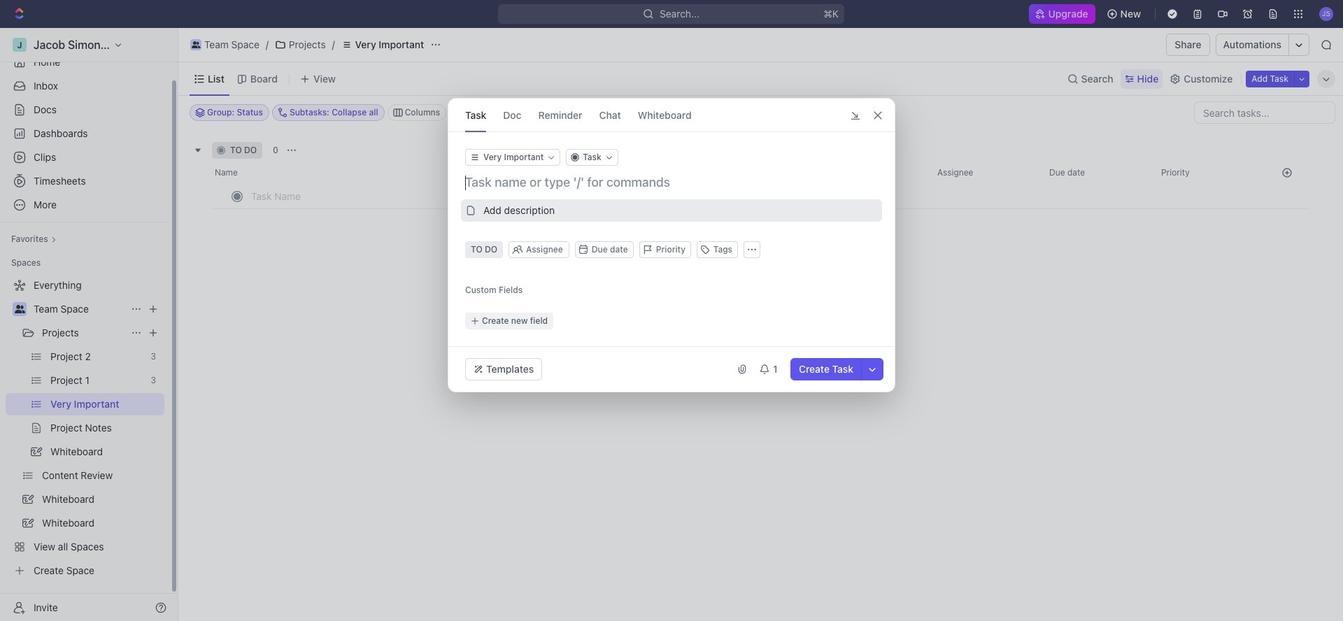 Task type: locate. For each thing, give the bounding box(es) containing it.
Task Name text field
[[251, 185, 660, 207]]

dialog
[[448, 98, 896, 393]]

Search tasks... text field
[[1195, 102, 1335, 123]]

tree inside sidebar navigation
[[6, 274, 164, 582]]

tree
[[6, 274, 164, 582]]

user group image
[[192, 41, 200, 48]]



Task type: describe. For each thing, give the bounding box(es) containing it.
user group image
[[14, 305, 25, 314]]

Task name or type '/' for commands text field
[[465, 174, 881, 191]]

sidebar navigation
[[0, 28, 178, 621]]



Task type: vqa. For each thing, say whether or not it's contained in the screenshot.
user group icon
yes



